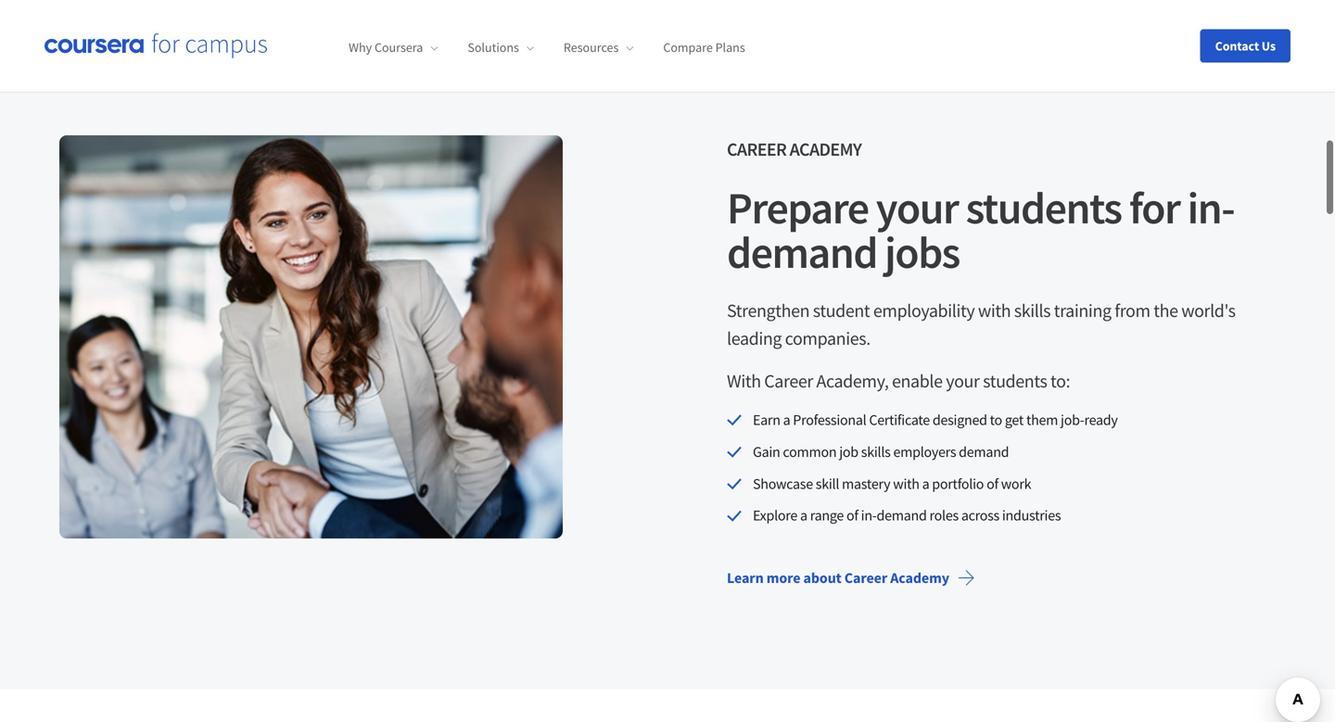 Task type: locate. For each thing, give the bounding box(es) containing it.
gain
[[753, 443, 781, 461]]

professional
[[793, 411, 867, 429]]

0 vertical spatial demand
[[727, 224, 877, 280]]

companies.
[[785, 327, 871, 350]]

2 vertical spatial a
[[800, 507, 808, 525]]

career up prepare
[[727, 138, 787, 161]]

1 vertical spatial a
[[923, 475, 930, 493]]

a right the earn
[[783, 411, 791, 429]]

skills
[[1015, 299, 1051, 322], [862, 443, 891, 461]]

with right employability on the right top
[[978, 299, 1011, 322]]

for
[[1130, 180, 1180, 236]]

employability
[[874, 299, 975, 322]]

0 vertical spatial academy
[[790, 138, 862, 161]]

compare plans
[[664, 39, 745, 56]]

gain common job skills employers demand
[[753, 443, 1009, 461]]

with inside strengthen student employability with skills training from the world's leading companies.
[[978, 299, 1011, 322]]

of right range
[[847, 507, 859, 525]]

0 vertical spatial a
[[783, 411, 791, 429]]

in- for of
[[861, 507, 877, 525]]

range
[[810, 507, 844, 525]]

of left work
[[987, 475, 999, 493]]

why coursera link
[[349, 39, 438, 56]]

industries
[[1003, 507, 1061, 525]]

in- down mastery
[[861, 507, 877, 525]]

1 vertical spatial students
[[983, 370, 1048, 393]]

0 horizontal spatial of
[[847, 507, 859, 525]]

resources link
[[564, 39, 634, 56]]

a left range
[[800, 507, 808, 525]]

1 horizontal spatial skills
[[1015, 299, 1051, 322]]

job
[[840, 443, 859, 461]]

them
[[1027, 411, 1058, 429]]

a for professional
[[783, 411, 791, 429]]

skill
[[816, 475, 840, 493]]

roles
[[930, 507, 959, 525]]

your
[[876, 180, 959, 236], [946, 370, 980, 393]]

0 horizontal spatial in-
[[861, 507, 877, 525]]

a for range
[[800, 507, 808, 525]]

portfolio
[[932, 475, 984, 493]]

0 vertical spatial with
[[978, 299, 1011, 322]]

jobs
[[885, 224, 960, 280]]

with for skills
[[978, 299, 1011, 322]]

1 horizontal spatial with
[[978, 299, 1011, 322]]

1 vertical spatial in-
[[861, 507, 877, 525]]

0 horizontal spatial skills
[[862, 443, 891, 461]]

skills left training
[[1015, 299, 1051, 322]]

0 vertical spatial in-
[[1188, 180, 1235, 236]]

about
[[804, 569, 842, 588]]

0 vertical spatial of
[[987, 475, 999, 493]]

across
[[962, 507, 1000, 525]]

solutions link
[[468, 39, 534, 56]]

compare
[[664, 39, 713, 56]]

contact us button
[[1201, 29, 1291, 63]]

demand
[[727, 224, 877, 280], [959, 443, 1009, 461], [877, 507, 927, 525]]

0 horizontal spatial with
[[893, 475, 920, 493]]

0 vertical spatial your
[[876, 180, 959, 236]]

explore
[[753, 507, 798, 525]]

2 vertical spatial demand
[[877, 507, 927, 525]]

student
[[813, 299, 870, 322]]

in- right for
[[1188, 180, 1235, 236]]

1 horizontal spatial in-
[[1188, 180, 1235, 236]]

demand up strengthen
[[727, 224, 877, 280]]

academy down explore a range of in-demand roles across industries
[[891, 569, 950, 588]]

plans
[[716, 39, 745, 56]]

career
[[727, 138, 787, 161], [765, 370, 813, 393], [845, 569, 888, 588]]

showcase
[[753, 475, 813, 493]]

students
[[966, 180, 1122, 236], [983, 370, 1048, 393]]

demand for jobs
[[727, 224, 877, 280]]

with career academy, enable your students to:
[[727, 370, 1071, 393]]

1 horizontal spatial a
[[800, 507, 808, 525]]

skills right job
[[862, 443, 891, 461]]

earn a professional certificate designed to get them job-ready
[[753, 411, 1118, 429]]

demand down showcase skill mastery with a portfolio of work
[[877, 507, 927, 525]]

with
[[978, 299, 1011, 322], [893, 475, 920, 493]]

academy,
[[817, 370, 889, 393]]

ready
[[1085, 411, 1118, 429]]

0 vertical spatial students
[[966, 180, 1122, 236]]

skills inside strengthen student employability with skills training from the world's leading companies.
[[1015, 299, 1051, 322]]

1 vertical spatial with
[[893, 475, 920, 493]]

0 horizontal spatial a
[[783, 411, 791, 429]]

to
[[990, 411, 1003, 429]]

academy up prepare
[[790, 138, 862, 161]]

learn more about career academy link
[[712, 556, 991, 601]]

career right about
[[845, 569, 888, 588]]

in- for for
[[1188, 180, 1235, 236]]

in-
[[1188, 180, 1235, 236], [861, 507, 877, 525]]

career right with
[[765, 370, 813, 393]]

with up explore a range of in-demand roles across industries
[[893, 475, 920, 493]]

demand for roles
[[877, 507, 927, 525]]

why coursera
[[349, 39, 423, 56]]

students inside prepare your students for in- demand jobs
[[966, 180, 1122, 236]]

1 vertical spatial academy
[[891, 569, 950, 588]]

more
[[767, 569, 801, 588]]

a down employers
[[923, 475, 930, 493]]

of
[[987, 475, 999, 493], [847, 507, 859, 525]]

0 vertical spatial skills
[[1015, 299, 1051, 322]]

in- inside prepare your students for in- demand jobs
[[1188, 180, 1235, 236]]

demand down to
[[959, 443, 1009, 461]]

prepare your students for in- demand jobs
[[727, 180, 1235, 280]]

academy
[[790, 138, 862, 161], [891, 569, 950, 588]]

coursera for campus image
[[45, 33, 267, 59]]

the
[[1154, 299, 1179, 322]]

get
[[1005, 411, 1024, 429]]

a
[[783, 411, 791, 429], [923, 475, 930, 493], [800, 507, 808, 525]]

to:
[[1051, 370, 1071, 393]]

demand inside prepare your students for in- demand jobs
[[727, 224, 877, 280]]



Task type: describe. For each thing, give the bounding box(es) containing it.
1 vertical spatial career
[[765, 370, 813, 393]]

prepare
[[727, 180, 869, 236]]

job-
[[1061, 411, 1085, 429]]

us
[[1262, 38, 1276, 54]]

designed
[[933, 411, 988, 429]]

world's
[[1182, 299, 1236, 322]]

with for a
[[893, 475, 920, 493]]

career academy
[[727, 138, 862, 161]]

training
[[1054, 299, 1112, 322]]

work
[[1002, 475, 1032, 493]]

1 horizontal spatial academy
[[891, 569, 950, 588]]

from
[[1115, 299, 1151, 322]]

mastery
[[842, 475, 891, 493]]

earn
[[753, 411, 781, 429]]

solutions
[[468, 39, 519, 56]]

certificate
[[869, 411, 930, 429]]

strengthen
[[727, 299, 810, 322]]

with
[[727, 370, 761, 393]]

common
[[783, 443, 837, 461]]

employers
[[894, 443, 957, 461]]

enable
[[892, 370, 943, 393]]

0 vertical spatial career
[[727, 138, 787, 161]]

strengthen student employability with skills training from the world's leading companies.
[[727, 299, 1236, 350]]

explore a range of in-demand roles across industries
[[753, 507, 1061, 525]]

showcase skill mastery with a portfolio of work
[[753, 475, 1032, 493]]

your inside prepare your students for in- demand jobs
[[876, 180, 959, 236]]

1 vertical spatial demand
[[959, 443, 1009, 461]]

2 vertical spatial career
[[845, 569, 888, 588]]

why
[[349, 39, 372, 56]]

2 horizontal spatial a
[[923, 475, 930, 493]]

coursera
[[375, 39, 423, 56]]

learn
[[727, 569, 764, 588]]

1 horizontal spatial of
[[987, 475, 999, 493]]

1 vertical spatial your
[[946, 370, 980, 393]]

contact us
[[1216, 38, 1276, 54]]

1 vertical spatial of
[[847, 507, 859, 525]]

learn more about career academy
[[727, 569, 950, 588]]

compare plans link
[[664, 39, 745, 56]]

0 horizontal spatial academy
[[790, 138, 862, 161]]

resources
[[564, 39, 619, 56]]

leading
[[727, 327, 782, 350]]

c4c career academy image
[[59, 135, 563, 539]]

contact
[[1216, 38, 1260, 54]]

1 vertical spatial skills
[[862, 443, 891, 461]]



Task type: vqa. For each thing, say whether or not it's contained in the screenshot.
companies.
yes



